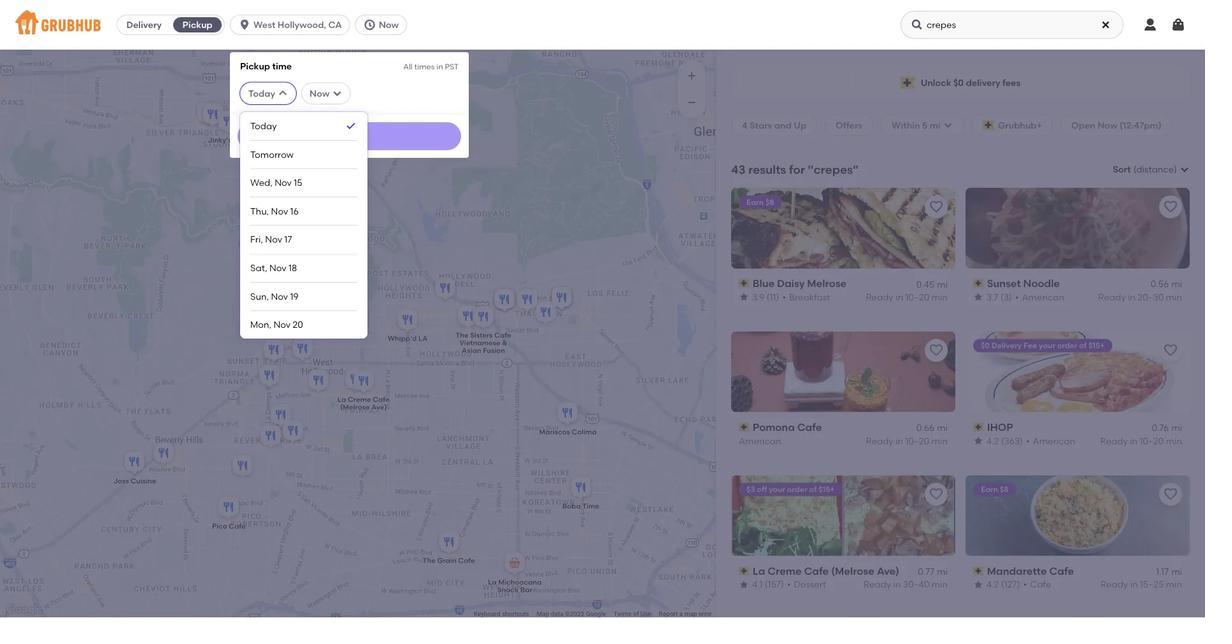 Task type: describe. For each thing, give the bounding box(es) containing it.
pico cafe image
[[216, 495, 241, 523]]

main navigation navigation
[[0, 0, 1205, 619]]

the for the grain cafe
[[423, 557, 436, 566]]

marco's trattoria image
[[290, 336, 315, 364]]

le gout bakery image
[[549, 285, 575, 313]]

subscription pass image for pomona cafe
[[739, 423, 750, 432]]

ready for sunset noodle
[[1099, 292, 1126, 303]]

1 vertical spatial $0
[[981, 341, 990, 351]]

in for blue
[[896, 292, 903, 303]]

16
[[290, 206, 299, 217]]

google image
[[3, 602, 45, 619]]

la creme cafe (melrose ave) inside map region
[[338, 396, 390, 412]]

fee
[[1024, 341, 1037, 351]]

save this restaurant image for blue daisy melrose
[[929, 199, 944, 215]]

denny's image
[[456, 304, 481, 332]]

(363)
[[1001, 436, 1023, 446]]

mon,
[[250, 320, 272, 330]]

whipp'd
[[388, 335, 417, 343]]

snack
[[497, 586, 519, 595]]

save this restaurant button for blue daisy melrose
[[925, 195, 948, 218]]

• for ihop
[[1026, 436, 1030, 446]]

0.76 mi
[[1152, 423, 1183, 434]]

the grain cafe
[[423, 557, 475, 566]]

0.45 mi
[[917, 279, 948, 290]]

blue
[[753, 277, 775, 290]]

terms
[[614, 611, 632, 618]]

in for la
[[894, 580, 901, 590]]

3.7
[[987, 292, 999, 303]]

15–25
[[1140, 580, 1164, 590]]

thai original barbecue hollywood image
[[515, 287, 540, 315]]

subscription pass image for la creme cafe (melrose ave)
[[739, 567, 750, 576]]

star icon image for la creme cafe (melrose ave)
[[739, 580, 749, 590]]

(12:47pm)
[[1120, 120, 1162, 130]]

tryst caffe image
[[151, 441, 176, 469]]

the for the sisters cafe vietnamese & asian fusion
[[456, 331, 469, 340]]

sisters
[[470, 331, 493, 340]]

la inside the la michoacana snack bar
[[488, 579, 497, 587]]

for
[[789, 163, 805, 177]]

creme inside la creme cafe (melrose ave)
[[348, 396, 371, 404]]

cuisine
[[131, 477, 156, 486]]

mi right "5"
[[930, 120, 941, 130]]

in inside navigation
[[437, 62, 443, 71]]

&
[[502, 339, 508, 348]]

4.1 (157)
[[752, 580, 784, 590]]

the sisters cafe vietnamese & asian fusion image
[[471, 304, 496, 332]]

(melrose inside map region
[[340, 403, 370, 412]]

jinky's cafe image
[[216, 109, 241, 137]]

a
[[680, 611, 683, 618]]

1 horizontal spatial $15+
[[1089, 341, 1105, 351]]

(3)
[[1001, 292, 1012, 303]]

4.2 (363)
[[987, 436, 1023, 446]]

nov for sat,
[[269, 263, 286, 274]]

american for sunset noodle
[[1022, 292, 1065, 303]]

save this restaurant button for la creme cafe (melrose ave)
[[925, 483, 948, 506]]

subscription pass image for blue daisy melrose
[[739, 279, 750, 288]]

min for mandarette cafe
[[1166, 580, 1183, 590]]

colima
[[572, 428, 597, 437]]

koi restaurant image
[[257, 363, 282, 391]]

map
[[537, 611, 549, 618]]

nov for fri,
[[265, 234, 282, 245]]

ca
[[328, 19, 342, 30]]

suncafe
[[276, 147, 304, 156]]

5
[[922, 120, 928, 130]]

4.2 for mandarette cafe
[[987, 580, 999, 590]]

0 horizontal spatial now
[[310, 88, 330, 99]]

la creme cafe (melrose ave) image
[[351, 369, 377, 397]]

1 vertical spatial la
[[753, 565, 765, 578]]

mandarette
[[987, 565, 1047, 578]]

3.9
[[752, 292, 765, 303]]

ready for ihop
[[1101, 436, 1128, 446]]

1 horizontal spatial la creme cafe (melrose ave)
[[753, 565, 900, 578]]

unlock $0 delivery fees
[[921, 77, 1021, 88]]

43 results for "crepes"
[[731, 163, 859, 177]]

3.7 (3)
[[987, 292, 1012, 303]]

the
[[387, 68, 401, 79]]

nov for mon,
[[274, 320, 291, 330]]

• american for ihop
[[1026, 436, 1076, 446]]

and
[[775, 120, 792, 130]]

pickup for pickup time
[[240, 61, 270, 71]]

vietnamese
[[460, 339, 501, 348]]

nov for wed,
[[275, 177, 292, 188]]

1 vertical spatial your
[[769, 485, 786, 494]]

la inside la creme cafe (melrose ave)
[[338, 396, 346, 404]]

1 horizontal spatial (melrose
[[831, 565, 875, 578]]

within 5 mi
[[892, 120, 941, 130]]

terms of use link
[[614, 611, 652, 618]]

pickup for pickup
[[183, 19, 213, 30]]

american for ihop
[[1033, 436, 1076, 446]]

0.45
[[917, 279, 935, 290]]

search as i move the map
[[311, 68, 424, 79]]

cafe inside jinky's cafe suncafe organic
[[233, 136, 250, 145]]

mi for ihop
[[1172, 423, 1183, 434]]

1.17
[[1156, 567, 1169, 577]]

• cafe
[[1024, 580, 1052, 590]]

thu,
[[250, 206, 269, 217]]

ready in 15–25 min
[[1101, 580, 1183, 590]]

ready in 20–30 min
[[1099, 292, 1183, 303]]

grubhub+
[[998, 120, 1042, 130]]

15
[[294, 177, 302, 188]]

min for ihop
[[1166, 436, 1183, 446]]

0.77
[[918, 567, 935, 577]]

daisy
[[777, 277, 805, 290]]

update
[[335, 132, 364, 141]]

pomona cafe image
[[343, 367, 368, 395]]

ready for la creme cafe (melrose ave)
[[864, 580, 892, 590]]

subscription pass image for mandarette cafe
[[974, 567, 985, 576]]

save this restaurant button for ihop
[[1160, 339, 1183, 362]]

$8 for mandarette
[[1000, 485, 1009, 494]]

nov for sun,
[[271, 291, 288, 302]]

• for sunset noodle
[[1016, 292, 1019, 303]]

joss
[[113, 477, 129, 486]]

svg image inside the west hollywood, ca button
[[238, 18, 251, 31]]

smooth-e operator by jumpin java image
[[201, 100, 226, 128]]

pickup button
[[171, 15, 224, 35]]

20
[[293, 320, 303, 330]]

sun, nov 19
[[250, 291, 299, 302]]

la sweet rolls image
[[533, 300, 559, 328]]

1 vertical spatial delivery
[[992, 341, 1022, 351]]

michoacana
[[498, 579, 542, 587]]

dessert
[[794, 580, 827, 590]]

west
[[254, 19, 275, 30]]

error
[[699, 611, 712, 618]]

jinky's
[[208, 136, 232, 145]]

time
[[583, 502, 599, 511]]

data
[[551, 611, 564, 618]]

sunset noodle
[[987, 277, 1060, 290]]

fri, nov 17
[[250, 234, 292, 245]]

check icon image
[[345, 120, 358, 132]]

wed, nov 15
[[250, 177, 302, 188]]

time
[[272, 61, 292, 71]]

hollywood,
[[278, 19, 326, 30]]

grubhub plus flag logo image for grubhub+
[[983, 120, 996, 130]]

move
[[361, 68, 385, 79]]

$3
[[747, 485, 755, 494]]

today inside today option
[[250, 120, 277, 131]]

list box inside main navigation navigation
[[250, 112, 358, 339]]

min for blue daisy melrose
[[932, 292, 948, 303]]

4.2 for ihop
[[987, 436, 999, 446]]



Task type: vqa. For each thing, say whether or not it's contained in the screenshot.


Task type: locate. For each thing, give the bounding box(es) containing it.
today up jinky's cafe suncafe organic
[[250, 120, 277, 131]]

creme down pomona cafe icon
[[348, 396, 371, 404]]

subscription pass image for sunset noodle
[[974, 279, 985, 288]]

2 horizontal spatial of
[[1080, 341, 1087, 351]]

0 vertical spatial $0
[[954, 77, 964, 88]]

grubhub plus flag logo image left the unlock
[[901, 77, 916, 89]]

order right fee
[[1057, 341, 1078, 351]]

blue daisy melrose image
[[306, 368, 331, 396]]

crave cafe (studio city) image
[[195, 100, 220, 128]]

1 horizontal spatial the
[[456, 331, 469, 340]]

0 horizontal spatial grubhub plus flag logo image
[[901, 77, 916, 89]]

earn $8 for mandarette
[[981, 485, 1009, 494]]

4.2 (127)
[[987, 580, 1020, 590]]

2 subscription pass image from the top
[[739, 567, 750, 576]]

$8 down 4.2 (363)
[[1000, 485, 1009, 494]]

your right fee
[[1039, 341, 1056, 351]]

1 vertical spatial map
[[685, 611, 697, 618]]

0.56
[[1151, 279, 1169, 290]]

cafe du french toast image
[[433, 276, 458, 304]]

1 vertical spatial • american
[[1026, 436, 1076, 446]]

grubhub plus flag logo image left grubhub+ on the top right of page
[[983, 120, 996, 130]]

0 horizontal spatial la
[[338, 396, 346, 404]]

order right the off
[[787, 485, 808, 494]]

mi for blue daisy melrose
[[937, 279, 948, 290]]

map region
[[0, 45, 875, 619]]

• right (157)
[[787, 580, 791, 590]]

map
[[404, 68, 424, 79], [685, 611, 697, 618]]

min down 1.17 mi at right
[[1166, 580, 1183, 590]]

save this restaurant image for mandarette cafe
[[1163, 487, 1179, 502]]

• for blue daisy melrose
[[783, 292, 786, 303]]

now button
[[355, 15, 412, 35]]

la down pomona cafe icon
[[338, 396, 346, 404]]

hot thai restaurant (los angeles) image
[[258, 423, 284, 451]]

0.56 mi
[[1151, 279, 1183, 290]]

• for mandarette cafe
[[1024, 580, 1027, 590]]

jinky's cafe suncafe organic
[[208, 136, 334, 156]]

10–20 down 0.76
[[1140, 436, 1164, 446]]

american down pomona
[[739, 436, 782, 446]]

minus icon image
[[686, 96, 698, 109]]

svg image inside now button
[[364, 18, 376, 31]]

and waffles image
[[306, 91, 331, 119]]

0 horizontal spatial creme
[[348, 396, 371, 404]]

0 vertical spatial boba time image
[[280, 418, 306, 446]]

0 vertical spatial the
[[456, 331, 469, 340]]

mariscos colima image
[[555, 400, 580, 428]]

0 vertical spatial • american
[[1016, 292, 1065, 303]]

10–20 for cafe
[[906, 436, 930, 446]]

mandarette cafe
[[987, 565, 1074, 578]]

ready in 10–20 min for daisy
[[866, 292, 948, 303]]

ready in 10–20 min down 0.45 at the right top of page
[[866, 292, 948, 303]]

ready for pomona cafe
[[866, 436, 894, 446]]

• dessert
[[787, 580, 827, 590]]

star icon image left 3.9
[[739, 292, 749, 302]]

of left use
[[633, 611, 639, 618]]

0 horizontal spatial your
[[769, 485, 786, 494]]

american down noodle
[[1022, 292, 1065, 303]]

save this restaurant image
[[929, 199, 944, 215], [1163, 199, 1179, 215], [929, 343, 944, 359], [929, 487, 944, 502], [1163, 487, 1179, 502]]

delivery inside button
[[126, 19, 162, 30]]

fusion
[[483, 347, 505, 355]]

0 horizontal spatial the
[[423, 557, 436, 566]]

ave) down la creme cafe (melrose ave) image on the left of page
[[372, 403, 387, 412]]

delivery left pickup button
[[126, 19, 162, 30]]

open
[[1072, 120, 1096, 130]]

asian
[[462, 347, 481, 355]]

earn $8 down results
[[747, 197, 774, 207]]

0 horizontal spatial $8
[[766, 197, 774, 207]]

0 horizontal spatial la creme cafe (melrose ave)
[[338, 396, 390, 412]]

pst
[[445, 62, 459, 71]]

save this restaurant image
[[1163, 343, 1179, 359]]

delivery
[[966, 77, 1001, 88]]

10–20 down 0.45 at the right top of page
[[906, 292, 930, 303]]

nov for thu,
[[271, 206, 288, 217]]

nov left "18"
[[269, 263, 286, 274]]

pomona cafe
[[753, 421, 822, 434]]

ready in 10–20 min for cafe
[[866, 436, 948, 446]]

0 vertical spatial earn
[[747, 197, 764, 207]]

0 vertical spatial $8
[[766, 197, 774, 207]]

1 horizontal spatial map
[[685, 611, 697, 618]]

(melrose down la creme cafe (melrose ave) image on the left of page
[[340, 403, 370, 412]]

nov left 20
[[274, 320, 291, 330]]

0 vertical spatial la
[[338, 396, 346, 404]]

save this restaurant image for la creme cafe (melrose ave)
[[929, 487, 944, 502]]

0 vertical spatial la creme cafe (melrose ave)
[[338, 396, 390, 412]]

0 vertical spatial grubhub plus flag logo image
[[901, 77, 916, 89]]

star icon image left 4.2 (363)
[[974, 436, 984, 446]]

in for mandarette
[[1131, 580, 1138, 590]]

offers
[[836, 120, 863, 130]]

1 vertical spatial subscription pass image
[[739, 567, 750, 576]]

sunset grill image
[[345, 302, 371, 330]]

1 horizontal spatial grubhub plus flag logo image
[[983, 120, 996, 130]]

10–20
[[906, 292, 930, 303], [906, 436, 930, 446], [1140, 436, 1164, 446]]

map right the
[[404, 68, 424, 79]]

now down 'search'
[[310, 88, 330, 99]]

soo raa thai american chic image
[[304, 61, 329, 90]]

0 vertical spatial your
[[1039, 341, 1056, 351]]

tomorrow
[[250, 149, 294, 160]]

star icon image left '3.7'
[[974, 292, 984, 302]]

min down 0.76 mi on the right of the page
[[1166, 436, 1183, 446]]

$8 down results
[[766, 197, 774, 207]]

1 vertical spatial $8
[[1000, 485, 1009, 494]]

pickup time
[[240, 61, 292, 71]]

grubhub plus flag logo image for unlock $0 delivery fees
[[901, 77, 916, 89]]

123 pasta image
[[230, 453, 255, 481]]

mi for mandarette cafe
[[1172, 567, 1183, 577]]

ready in 10–20 min
[[866, 292, 948, 303], [866, 436, 948, 446], [1101, 436, 1183, 446]]

4.2
[[987, 436, 999, 446], [987, 580, 999, 590]]

$0 left fee
[[981, 341, 990, 351]]

1 vertical spatial now
[[310, 88, 330, 99]]

map data ©2023 google
[[537, 611, 606, 618]]

your right the off
[[769, 485, 786, 494]]

cafe inside 'the sisters cafe vietnamese & asian fusion'
[[495, 331, 511, 340]]

2 horizontal spatial la
[[753, 565, 765, 578]]

"crepes"
[[808, 163, 859, 177]]

18
[[289, 263, 297, 274]]

sunset noodle image
[[301, 304, 327, 332]]

subscription pass image for ihop
[[974, 423, 985, 432]]

1 horizontal spatial of
[[810, 485, 817, 494]]

the sisters cafe vietnamese & asian fusion
[[456, 331, 511, 355]]

la
[[338, 396, 346, 404], [753, 565, 765, 578], [488, 579, 497, 587]]

0 horizontal spatial $15+
[[819, 485, 835, 494]]

boba time
[[563, 502, 599, 511]]

• right (127)
[[1024, 580, 1027, 590]]

4.2 down ihop
[[987, 436, 999, 446]]

subscription pass image left sunset
[[974, 279, 985, 288]]

subscription pass image left pomona
[[739, 423, 750, 432]]

ihop
[[987, 421, 1014, 434]]

• american right (363)
[[1026, 436, 1076, 446]]

la michoacana snack bar
[[488, 579, 542, 595]]

now inside button
[[379, 19, 399, 30]]

2 vertical spatial of
[[633, 611, 639, 618]]

stars
[[750, 120, 773, 130]]

mariscos
[[539, 428, 570, 437]]

fees
[[1003, 77, 1021, 88]]

boba
[[563, 502, 581, 511]]

1 horizontal spatial boba time image
[[568, 475, 594, 503]]

0 vertical spatial map
[[404, 68, 424, 79]]

star icon image for sunset noodle
[[974, 292, 984, 302]]

boba time image down blue daisy melrose 'icon'
[[280, 418, 306, 446]]

nov left 17
[[265, 234, 282, 245]]

pico
[[212, 522, 227, 531]]

1 horizontal spatial earn
[[981, 485, 998, 494]]

ave) up ready in 30–40 min
[[877, 565, 900, 578]]

the up asian
[[456, 331, 469, 340]]

pickup inside button
[[183, 19, 213, 30]]

10–20 down 0.66
[[906, 436, 930, 446]]

all times in pst
[[404, 62, 459, 71]]

of right fee
[[1080, 341, 1087, 351]]

(11)
[[767, 292, 780, 303]]

search
[[311, 68, 342, 79]]

earn for blue daisy melrose
[[747, 197, 764, 207]]

of right the off
[[810, 485, 817, 494]]

1 horizontal spatial ave)
[[877, 565, 900, 578]]

2 vertical spatial now
[[1098, 120, 1118, 130]]

$0 right the unlock
[[954, 77, 964, 88]]

within
[[892, 120, 920, 130]]

grubhub plus flag logo image
[[901, 77, 916, 89], [983, 120, 996, 130]]

ready in 10–20 min down 0.76
[[1101, 436, 1183, 446]]

star icon image left 4.1
[[739, 580, 749, 590]]

0 vertical spatial creme
[[348, 396, 371, 404]]

1 horizontal spatial creme
[[768, 565, 802, 578]]

0.66 mi
[[917, 423, 948, 434]]

la creme cafe (melrose ave) down pomona cafe icon
[[338, 396, 390, 412]]

min down 0.56 mi
[[1166, 292, 1183, 303]]

times
[[415, 62, 435, 71]]

whipp'd la image
[[395, 307, 421, 335]]

1 horizontal spatial pickup
[[240, 61, 270, 71]]

bar
[[521, 586, 533, 595]]

0 vertical spatial pickup
[[183, 19, 213, 30]]

sat, nov 18
[[250, 263, 297, 274]]

sunset
[[987, 277, 1021, 290]]

0 horizontal spatial delivery
[[126, 19, 162, 30]]

0.76
[[1152, 423, 1169, 434]]

0 vertical spatial now
[[379, 19, 399, 30]]

mi right 1.17
[[1172, 567, 1183, 577]]

mi right 0.56
[[1172, 279, 1183, 290]]

0 vertical spatial ave)
[[372, 403, 387, 412]]

ready in 10–20 min down 0.66
[[866, 436, 948, 446]]

$8
[[766, 197, 774, 207], [1000, 485, 1009, 494]]

min down 0.45 mi
[[932, 292, 948, 303]]

• american for sunset noodle
[[1016, 292, 1065, 303]]

1 horizontal spatial $0
[[981, 341, 990, 351]]

in for sunset
[[1128, 292, 1136, 303]]

nov left '15'
[[275, 177, 292, 188]]

0 vertical spatial order
[[1057, 341, 1078, 351]]

melrose
[[807, 277, 847, 290]]

today
[[249, 88, 275, 99], [250, 120, 277, 131]]

i
[[356, 68, 359, 79]]

1 horizontal spatial la
[[488, 579, 497, 587]]

1 vertical spatial of
[[810, 485, 817, 494]]

min for sunset noodle
[[1166, 292, 1183, 303]]

earn for mandarette cafe
[[981, 485, 998, 494]]

mi right 0.77
[[937, 567, 948, 577]]

1 vertical spatial pickup
[[240, 61, 270, 71]]

0 horizontal spatial pickup
[[183, 19, 213, 30]]

mi right 0.45 at the right top of page
[[937, 279, 948, 290]]

10–20 for daisy
[[906, 292, 930, 303]]

mandarette cafe image
[[268, 402, 294, 430]]

1 vertical spatial boba time image
[[568, 475, 594, 503]]

30–40
[[903, 580, 930, 590]]

star icon image left 4.2 (127)
[[974, 580, 984, 590]]

min down the 0.77 mi
[[932, 580, 948, 590]]

• right (363)
[[1026, 436, 1030, 446]]

today option
[[250, 112, 358, 141]]

2 4.2 from the top
[[987, 580, 999, 590]]

boba time image down colima
[[568, 475, 594, 503]]

creme
[[348, 396, 371, 404], [768, 565, 802, 578]]

creme up (157)
[[768, 565, 802, 578]]

keyboard shortcuts button
[[474, 610, 529, 619]]

cafe
[[233, 136, 250, 145], [495, 331, 511, 340], [373, 396, 390, 404], [797, 421, 822, 434], [229, 522, 246, 531], [458, 557, 475, 566], [804, 565, 829, 578], [1050, 565, 1074, 578], [1030, 580, 1052, 590]]

update button
[[238, 122, 461, 150]]

pomona
[[753, 421, 795, 434]]

pickup right delivery button
[[183, 19, 213, 30]]

la michoacana snack bar image
[[502, 551, 528, 579]]

plus icon image
[[686, 69, 698, 82]]

min for la creme cafe (melrose ave)
[[932, 580, 948, 590]]

svg image
[[1171, 17, 1186, 32], [911, 18, 924, 31], [278, 88, 288, 99], [332, 88, 342, 99]]

pickup left time in the left of the page
[[240, 61, 270, 71]]

0 horizontal spatial order
[[787, 485, 808, 494]]

1 vertical spatial la creme cafe (melrose ave)
[[753, 565, 900, 578]]

0 vertical spatial subscription pass image
[[739, 279, 750, 288]]

0 vertical spatial delivery
[[126, 19, 162, 30]]

save this restaurant button for mandarette cafe
[[1160, 483, 1183, 506]]

0.77 mi
[[918, 567, 948, 577]]

• breakfast
[[783, 292, 831, 303]]

0 vertical spatial $15+
[[1089, 341, 1105, 351]]

0 horizontal spatial of
[[633, 611, 639, 618]]

1 horizontal spatial $8
[[1000, 485, 1009, 494]]

0 vertical spatial 4.2
[[987, 436, 999, 446]]

cafe inside la creme cafe (melrose ave)
[[373, 396, 390, 404]]

list box containing today
[[250, 112, 358, 339]]

google
[[586, 611, 606, 618]]

0 vertical spatial (melrose
[[340, 403, 370, 412]]

la creme cafe (melrose ave) up dessert
[[753, 565, 900, 578]]

1 horizontal spatial earn $8
[[981, 485, 1009, 494]]

morning kitchen image
[[492, 287, 517, 315], [492, 287, 517, 315]]

1 vertical spatial earn $8
[[981, 485, 1009, 494]]

american right (363)
[[1033, 436, 1076, 446]]

1 4.2 from the top
[[987, 436, 999, 446]]

4.2 left (127)
[[987, 580, 999, 590]]

1 vertical spatial ave)
[[877, 565, 900, 578]]

suncafe organic image
[[292, 120, 317, 148]]

the inside 'the sisters cafe vietnamese & asian fusion'
[[456, 331, 469, 340]]

joss cuisine
[[113, 477, 156, 486]]

0 horizontal spatial $0
[[954, 77, 964, 88]]

0 horizontal spatial earn $8
[[747, 197, 774, 207]]

0 vertical spatial earn $8
[[747, 197, 774, 207]]

pico cafe
[[212, 522, 246, 531]]

star icon image for ihop
[[974, 436, 984, 446]]

up
[[794, 120, 807, 130]]

subscription pass image left ihop
[[974, 423, 985, 432]]

boba time image
[[280, 418, 306, 446], [568, 475, 594, 503]]

earn $8 for blue
[[747, 197, 774, 207]]

now right 'open'
[[1098, 120, 1118, 130]]

earn $8 down 4.2 (363)
[[981, 485, 1009, 494]]

terms of use
[[614, 611, 652, 618]]

subscription pass image
[[974, 279, 985, 288], [739, 423, 750, 432], [974, 423, 985, 432], [974, 567, 985, 576]]

2 horizontal spatial now
[[1098, 120, 1118, 130]]

wed,
[[250, 177, 273, 188]]

0 horizontal spatial ave)
[[372, 403, 387, 412]]

caked up image
[[549, 285, 575, 313]]

1 subscription pass image from the top
[[739, 279, 750, 288]]

svg image
[[238, 18, 251, 31], [364, 18, 376, 31], [1101, 20, 1111, 30], [943, 120, 954, 130]]

$0 delivery fee your order of $15+
[[981, 341, 1105, 351]]

subscription pass image
[[739, 279, 750, 288], [739, 567, 750, 576]]

now up the
[[379, 19, 399, 30]]

min for pomona cafe
[[932, 436, 948, 446]]

star icon image for mandarette cafe
[[974, 580, 984, 590]]

2 vertical spatial la
[[488, 579, 497, 587]]

(melrose up ready in 30–40 min
[[831, 565, 875, 578]]

43
[[731, 163, 746, 177]]

delivery left fee
[[992, 341, 1022, 351]]

west hollywood, ca
[[254, 19, 342, 30]]

mi for sunset noodle
[[1172, 279, 1183, 290]]

la left snack
[[488, 579, 497, 587]]

0 horizontal spatial boba time image
[[280, 418, 306, 446]]

$3 off your order of $15+
[[747, 485, 835, 494]]

0 vertical spatial of
[[1080, 341, 1087, 351]]

american
[[1022, 292, 1065, 303], [739, 436, 782, 446], [1033, 436, 1076, 446]]

1 vertical spatial (melrose
[[831, 565, 875, 578]]

1 vertical spatial earn
[[981, 485, 998, 494]]

today down the pickup time
[[249, 88, 275, 99]]

$15+
[[1089, 341, 1105, 351], [819, 485, 835, 494]]

• american down noodle
[[1016, 292, 1065, 303]]

la up 4.1
[[753, 565, 765, 578]]

• right (11)
[[783, 292, 786, 303]]

1 vertical spatial order
[[787, 485, 808, 494]]

mariscos colima
[[539, 428, 597, 437]]

1 horizontal spatial your
[[1039, 341, 1056, 351]]

list box
[[250, 112, 358, 339]]

blue daisy melrose
[[753, 277, 847, 290]]

sun,
[[250, 291, 269, 302]]

nov left the 16
[[271, 206, 288, 217]]

• for la creme cafe (melrose ave)
[[787, 580, 791, 590]]

1 horizontal spatial now
[[379, 19, 399, 30]]

1 vertical spatial the
[[423, 557, 436, 566]]

joss cuisine image
[[122, 450, 147, 478]]

0 vertical spatial today
[[249, 88, 275, 99]]

star icon image
[[739, 292, 749, 302], [974, 292, 984, 302], [974, 436, 984, 446], [739, 580, 749, 590], [974, 580, 984, 590]]

ready for blue daisy melrose
[[866, 292, 894, 303]]

organic
[[306, 147, 334, 156]]

as
[[344, 68, 354, 79]]

earn down results
[[747, 197, 764, 207]]

keyboard
[[474, 611, 501, 618]]

mi right 0.66
[[937, 423, 948, 434]]

1 vertical spatial grubhub plus flag logo image
[[983, 120, 996, 130]]

mi for la creme cafe (melrose ave)
[[937, 567, 948, 577]]

• right (3)
[[1016, 292, 1019, 303]]

star icon image for blue daisy melrose
[[739, 292, 749, 302]]

results
[[749, 163, 786, 177]]

mi for pomona cafe
[[937, 423, 948, 434]]

ihop image
[[261, 337, 287, 365]]

1 vertical spatial 4.2
[[987, 580, 999, 590]]

map right the a
[[685, 611, 697, 618]]

the grain cafe image
[[436, 530, 462, 558]]

la
[[419, 335, 428, 343]]

0 horizontal spatial map
[[404, 68, 424, 79]]

subscription pass image left mandarette
[[974, 567, 985, 576]]

nov left 19
[[271, 291, 288, 302]]

mi right 0.76
[[1172, 423, 1183, 434]]

in for pomona
[[896, 436, 903, 446]]

(melrose
[[340, 403, 370, 412], [831, 565, 875, 578]]

1 vertical spatial creme
[[768, 565, 802, 578]]

1 vertical spatial today
[[250, 120, 277, 131]]

0 horizontal spatial (melrose
[[340, 403, 370, 412]]

off
[[757, 485, 767, 494]]

1 vertical spatial $15+
[[819, 485, 835, 494]]

the left grain
[[423, 557, 436, 566]]

ave) inside la creme cafe (melrose ave)
[[372, 403, 387, 412]]

0 horizontal spatial earn
[[747, 197, 764, 207]]

min down 0.66 mi
[[932, 436, 948, 446]]

1 horizontal spatial delivery
[[992, 341, 1022, 351]]

jumpin' java restaurant image
[[200, 102, 226, 130]]

ready for mandarette cafe
[[1101, 580, 1128, 590]]

whipp'd la
[[388, 335, 428, 343]]

$8 for blue
[[766, 197, 774, 207]]

1 horizontal spatial order
[[1057, 341, 1078, 351]]

earn down 4.2 (363)
[[981, 485, 998, 494]]



